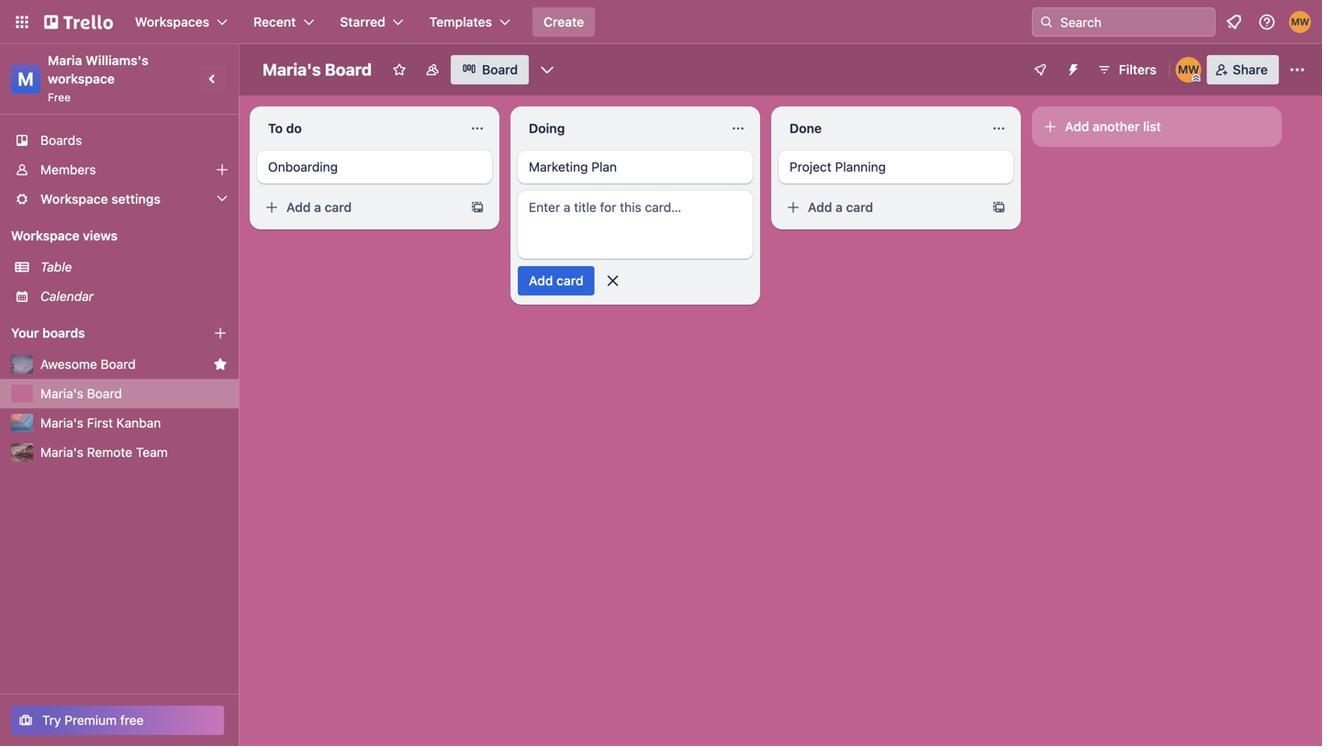 Task type: describe. For each thing, give the bounding box(es) containing it.
another
[[1093, 119, 1140, 134]]

0 notifications image
[[1224, 11, 1246, 33]]

create from template… image
[[470, 200, 485, 215]]

board left the customize views image
[[482, 62, 518, 77]]

workspace
[[48, 71, 115, 86]]

maria's remote team
[[40, 445, 168, 460]]

calendar link
[[40, 288, 228, 306]]

a for project planning
[[836, 200, 843, 215]]

boards
[[40, 133, 82, 148]]

doing
[[529, 121, 565, 136]]

onboarding
[[268, 159, 338, 175]]

marketing
[[529, 159, 588, 175]]

to
[[268, 121, 283, 136]]

marketing plan link
[[529, 158, 742, 176]]

maria's for maria's first kanban link
[[40, 416, 84, 431]]

0 horizontal spatial maria's board
[[40, 386, 122, 401]]

awesome
[[40, 357, 97, 372]]

filters
[[1120, 62, 1157, 77]]

search image
[[1040, 15, 1055, 29]]

maria williams (mariawilliams94) image
[[1177, 57, 1202, 83]]

workspace navigation collapse icon image
[[200, 66, 226, 92]]

filters button
[[1092, 55, 1163, 85]]

williams's
[[86, 53, 149, 68]]

recent button
[[243, 7, 325, 37]]

remote
[[87, 445, 132, 460]]

team
[[136, 445, 168, 460]]

project
[[790, 159, 832, 175]]

card for onboarding
[[325, 200, 352, 215]]

m link
[[11, 64, 40, 94]]

plan
[[592, 159, 617, 175]]

maria williams (mariawilliams94) image
[[1290, 11, 1312, 33]]

maria's for maria's board link
[[40, 386, 84, 401]]

maria
[[48, 53, 82, 68]]

add card
[[529, 273, 584, 288]]

Board name text field
[[254, 55, 381, 85]]

workspace for workspace settings
[[40, 192, 108, 207]]

create button
[[533, 7, 595, 37]]

try
[[42, 713, 61, 729]]

members link
[[0, 155, 239, 185]]

free
[[48, 91, 71, 104]]

starred icon image
[[213, 357, 228, 372]]

maria williams's workspace free
[[48, 53, 152, 104]]

create
[[544, 14, 584, 29]]

card for project planning
[[847, 200, 874, 215]]

power ups image
[[1033, 62, 1048, 77]]

workspace settings button
[[0, 185, 239, 214]]

templates button
[[419, 7, 522, 37]]

list
[[1144, 119, 1162, 134]]

maria's for maria's remote team link
[[40, 445, 84, 460]]

open information menu image
[[1259, 13, 1277, 31]]

primary element
[[0, 0, 1323, 44]]

do
[[286, 121, 302, 136]]

add a card button for onboarding
[[257, 193, 463, 222]]

table
[[40, 260, 72, 275]]

create from template… image
[[992, 200, 1007, 215]]

awesome board
[[40, 357, 136, 372]]

workspace views
[[11, 228, 118, 243]]

customize views image
[[538, 61, 557, 79]]

back to home image
[[44, 7, 113, 37]]

this member is an admin of this board. image
[[1193, 74, 1201, 83]]

your
[[11, 326, 39, 341]]

maria's inside text field
[[263, 60, 321, 79]]



Task type: vqa. For each thing, say whether or not it's contained in the screenshot.
the bottom "pick"
no



Task type: locate. For each thing, give the bounding box(es) containing it.
a down onboarding
[[314, 200, 321, 215]]

add a card button down onboarding link
[[257, 193, 463, 222]]

workspace inside popup button
[[40, 192, 108, 207]]

add card button
[[518, 266, 595, 296]]

premium
[[64, 713, 117, 729]]

boards
[[42, 326, 85, 341]]

cancel image
[[604, 272, 623, 290]]

add down project
[[808, 200, 833, 215]]

1 horizontal spatial add a card
[[808, 200, 874, 215]]

add a card for project planning
[[808, 200, 874, 215]]

card down planning
[[847, 200, 874, 215]]

board up maria's board link
[[101, 357, 136, 372]]

project planning link
[[790, 158, 1003, 176]]

maria's first kanban link
[[40, 414, 228, 433]]

calendar
[[40, 289, 94, 304]]

1 vertical spatial workspace
[[11, 228, 80, 243]]

table link
[[40, 258, 228, 277]]

m
[[18, 68, 34, 90]]

settings
[[111, 192, 161, 207]]

board down starred
[[325, 60, 372, 79]]

maria's down awesome at left top
[[40, 386, 84, 401]]

your boards with 4 items element
[[11, 322, 186, 345]]

workspace visible image
[[425, 62, 440, 77]]

board inside text field
[[325, 60, 372, 79]]

to do
[[268, 121, 302, 136]]

add a card button for project planning
[[779, 193, 985, 222]]

add a card for onboarding
[[287, 200, 352, 215]]

add left another
[[1066, 119, 1090, 134]]

workspace for workspace views
[[11, 228, 80, 243]]

a down project planning
[[836, 200, 843, 215]]

add left cancel image
[[529, 273, 553, 288]]

board up maria's first kanban
[[87, 386, 122, 401]]

onboarding link
[[268, 158, 481, 176]]

2 add a card from the left
[[808, 200, 874, 215]]

add another list
[[1066, 119, 1162, 134]]

share button
[[1208, 55, 1280, 85]]

workspaces
[[135, 14, 210, 29]]

add for the add another list button
[[1066, 119, 1090, 134]]

add
[[1066, 119, 1090, 134], [287, 200, 311, 215], [808, 200, 833, 215], [529, 273, 553, 288]]

maria williams's workspace link
[[48, 53, 152, 86]]

Done text field
[[779, 114, 981, 143]]

card
[[325, 200, 352, 215], [847, 200, 874, 215], [557, 273, 584, 288]]

1 add a card from the left
[[287, 200, 352, 215]]

starred
[[340, 14, 386, 29]]

add a card button down 'project planning' 'link' on the right top
[[779, 193, 985, 222]]

maria's remote team link
[[40, 444, 228, 462]]

0 horizontal spatial a
[[314, 200, 321, 215]]

add for add a card button related to project planning
[[808, 200, 833, 215]]

project planning
[[790, 159, 887, 175]]

show menu image
[[1289, 61, 1307, 79]]

try premium free
[[42, 713, 144, 729]]

workspace settings
[[40, 192, 161, 207]]

a for onboarding
[[314, 200, 321, 215]]

0 vertical spatial maria's board
[[263, 60, 372, 79]]

your boards
[[11, 326, 85, 341]]

1 horizontal spatial maria's board
[[263, 60, 372, 79]]

1 add a card button from the left
[[257, 193, 463, 222]]

workspace up table in the top of the page
[[11, 228, 80, 243]]

board
[[325, 60, 372, 79], [482, 62, 518, 77], [101, 357, 136, 372], [87, 386, 122, 401]]

maria's board
[[263, 60, 372, 79], [40, 386, 122, 401]]

maria's board inside text field
[[263, 60, 372, 79]]

share
[[1234, 62, 1269, 77]]

1 horizontal spatial card
[[557, 273, 584, 288]]

maria's board down recent dropdown button
[[263, 60, 372, 79]]

maria's first kanban
[[40, 416, 161, 431]]

0 vertical spatial workspace
[[40, 192, 108, 207]]

maria's left first
[[40, 416, 84, 431]]

1 a from the left
[[314, 200, 321, 215]]

1 horizontal spatial add a card button
[[779, 193, 985, 222]]

add another list button
[[1033, 107, 1283, 147]]

To do text field
[[257, 114, 459, 143]]

Search field
[[1055, 8, 1215, 36]]

add for add a card button for onboarding
[[287, 200, 311, 215]]

starred button
[[329, 7, 415, 37]]

templates
[[430, 14, 492, 29]]

card left cancel image
[[557, 273, 584, 288]]

card inside add card button
[[557, 273, 584, 288]]

members
[[40, 162, 96, 177]]

2 horizontal spatial card
[[847, 200, 874, 215]]

1 horizontal spatial a
[[836, 200, 843, 215]]

add a card
[[287, 200, 352, 215], [808, 200, 874, 215]]

add a card button
[[257, 193, 463, 222], [779, 193, 985, 222]]

maria's
[[263, 60, 321, 79], [40, 386, 84, 401], [40, 416, 84, 431], [40, 445, 84, 460]]

views
[[83, 228, 118, 243]]

add board image
[[213, 326, 228, 341]]

maria's board link
[[40, 385, 228, 403]]

kanban
[[116, 416, 161, 431]]

planning
[[836, 159, 887, 175]]

maria's left remote
[[40, 445, 84, 460]]

add down onboarding
[[287, 200, 311, 215]]

2 a from the left
[[836, 200, 843, 215]]

board link
[[451, 55, 529, 85]]

done
[[790, 121, 822, 136]]

try premium free button
[[11, 706, 224, 736]]

workspaces button
[[124, 7, 239, 37]]

Enter a title for this card… text field
[[518, 191, 753, 259]]

star or unstar board image
[[392, 62, 407, 77]]

card down onboarding
[[325, 200, 352, 215]]

boards link
[[0, 126, 239, 155]]

a
[[314, 200, 321, 215], [836, 200, 843, 215]]

awesome board link
[[40, 356, 206, 374]]

0 horizontal spatial add a card
[[287, 200, 352, 215]]

recent
[[254, 14, 296, 29]]

2 add a card button from the left
[[779, 193, 985, 222]]

marketing plan
[[529, 159, 617, 175]]

0 horizontal spatial add a card button
[[257, 193, 463, 222]]

add a card down onboarding
[[287, 200, 352, 215]]

1 vertical spatial maria's board
[[40, 386, 122, 401]]

free
[[120, 713, 144, 729]]

maria's board down awesome board at left
[[40, 386, 122, 401]]

first
[[87, 416, 113, 431]]

workspace
[[40, 192, 108, 207], [11, 228, 80, 243]]

0 horizontal spatial card
[[325, 200, 352, 215]]

automation image
[[1059, 55, 1085, 81]]

Doing text field
[[518, 114, 720, 143]]

maria's down recent dropdown button
[[263, 60, 321, 79]]

workspace down "members"
[[40, 192, 108, 207]]

add a card down project planning
[[808, 200, 874, 215]]



